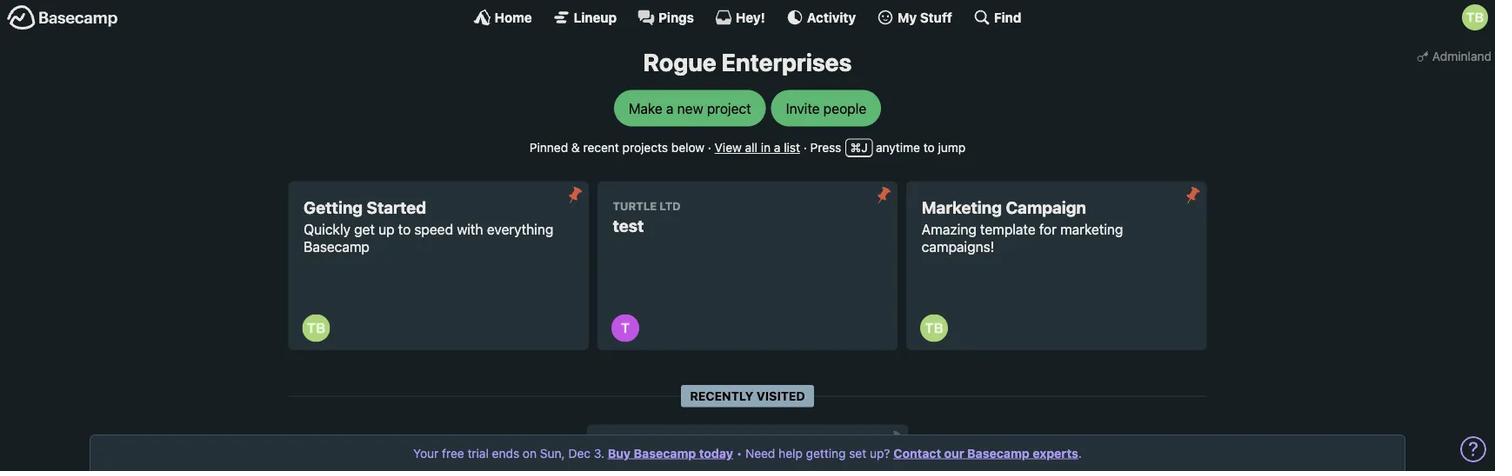 Task type: vqa. For each thing, say whether or not it's contained in the screenshot.
team
no



Task type: locate. For each thing, give the bounding box(es) containing it.
sample
[[602, 443, 649, 456]]

None submit
[[561, 182, 589, 209], [871, 182, 898, 209], [1180, 182, 1207, 209], [881, 425, 909, 453], [561, 182, 589, 209], [871, 182, 898, 209], [1180, 182, 1207, 209], [881, 425, 909, 453]]

1 horizontal spatial basecamp
[[634, 446, 696, 461]]

0 horizontal spatial to
[[398, 221, 411, 238]]

tim burton image
[[921, 314, 949, 342]]

1 vertical spatial tim burton image
[[302, 314, 330, 342]]

2 horizontal spatial basecamp
[[968, 446, 1030, 461]]

0 horizontal spatial ·
[[708, 141, 712, 155]]

j
[[862, 141, 868, 155]]

everything
[[487, 221, 554, 238]]

0 horizontal spatial a
[[667, 100, 674, 117]]

·
[[708, 141, 712, 155], [804, 141, 807, 155]]

contact our basecamp experts link
[[894, 446, 1079, 461]]

1 · from the left
[[708, 141, 712, 155]]

projects
[[623, 141, 668, 155]]

a right in at the top right of page
[[774, 141, 781, 155]]

contact
[[894, 446, 942, 461]]

· right list
[[804, 141, 807, 155]]

invite people link
[[772, 90, 882, 127]]

template
[[981, 221, 1036, 238]]

to right up
[[398, 221, 411, 238]]

buy
[[608, 446, 631, 461]]

find button
[[974, 9, 1022, 26]]

started
[[367, 198, 427, 217]]

3.
[[594, 446, 605, 461]]

0 vertical spatial tim burton image
[[1463, 4, 1489, 30]]

with
[[457, 221, 484, 238]]

0 horizontal spatial basecamp
[[304, 239, 370, 256]]

basecamp down quickly
[[304, 239, 370, 256]]

turtle ltd test
[[613, 200, 681, 235]]

in
[[761, 141, 771, 155]]

sun,
[[540, 446, 565, 461]]

1 vertical spatial a
[[774, 141, 781, 155]]

1 horizontal spatial tim burton image
[[1463, 4, 1489, 30]]

basecamp inside getting started quickly get up to speed with everything basecamp
[[304, 239, 370, 256]]

1 vertical spatial to
[[398, 221, 411, 238]]

2 · from the left
[[804, 141, 807, 155]]

set
[[850, 446, 867, 461]]

· left view
[[708, 141, 712, 155]]

to
[[924, 141, 935, 155], [398, 221, 411, 238]]

home
[[495, 10, 532, 25]]

home link
[[474, 9, 532, 26]]

marketing
[[1061, 221, 1124, 238]]

for
[[1040, 221, 1057, 238]]

recently visited
[[690, 389, 806, 404]]

campaign
[[1006, 198, 1087, 217]]

basecamp for started
[[304, 239, 370, 256]]

recently
[[690, 389, 754, 404]]

trial
[[468, 446, 489, 461]]

sample link
[[587, 425, 909, 472]]

switch accounts image
[[7, 4, 118, 31]]

free
[[442, 446, 464, 461]]

basecamp
[[304, 239, 370, 256], [634, 446, 696, 461], [968, 446, 1030, 461]]

marketing campaign amazing template for marketing campaigns!
[[922, 198, 1124, 256]]

tim burton image
[[1463, 4, 1489, 30], [302, 314, 330, 342]]

visited
[[757, 389, 806, 404]]

activity link
[[787, 9, 856, 26]]

stuff
[[921, 10, 953, 25]]

&
[[572, 141, 580, 155]]

all
[[745, 141, 758, 155]]

view
[[715, 141, 742, 155]]

1 horizontal spatial ·
[[804, 141, 807, 155]]

basecamp right our
[[968, 446, 1030, 461]]

0 horizontal spatial tim burton image
[[302, 314, 330, 342]]

a left new
[[667, 100, 674, 117]]

pinned
[[530, 141, 568, 155]]

a
[[667, 100, 674, 117], [774, 141, 781, 155]]

up?
[[870, 446, 891, 461]]

main element
[[0, 0, 1496, 34]]

to left jump
[[924, 141, 935, 155]]

today
[[699, 446, 734, 461]]

below
[[672, 141, 705, 155]]

getting
[[304, 198, 363, 217]]

ltd
[[660, 200, 681, 213]]

test
[[613, 216, 644, 235]]

amazing
[[922, 221, 977, 238]]

.
[[1079, 446, 1082, 461]]

terry image
[[612, 314, 639, 342]]

0 vertical spatial a
[[667, 100, 674, 117]]

hey! button
[[715, 9, 766, 26]]

basecamp right buy
[[634, 446, 696, 461]]

hey!
[[736, 10, 766, 25]]

rogue
[[644, 48, 717, 77]]

rogue enterprises
[[644, 48, 852, 77]]

make a new project link
[[614, 90, 766, 127]]

experts
[[1033, 446, 1079, 461]]

1 horizontal spatial to
[[924, 141, 935, 155]]



Task type: describe. For each thing, give the bounding box(es) containing it.
new
[[678, 100, 704, 117]]

dec
[[569, 446, 591, 461]]

invite people
[[786, 100, 867, 117]]

make
[[629, 100, 663, 117]]

our
[[945, 446, 965, 461]]

speed
[[415, 221, 453, 238]]

pinned & recent projects below · view all in a list
[[530, 141, 801, 155]]

find
[[995, 10, 1022, 25]]

enterprises
[[722, 48, 852, 77]]

pings
[[659, 10, 694, 25]]

to inside getting started quickly get up to speed with everything basecamp
[[398, 221, 411, 238]]

getting started quickly get up to speed with everything basecamp
[[304, 198, 554, 256]]

1 horizontal spatial a
[[774, 141, 781, 155]]

recent
[[584, 141, 619, 155]]

•
[[737, 446, 742, 461]]

anytime
[[876, 141, 921, 155]]

marketing
[[922, 198, 1003, 217]]

adminland link
[[1414, 44, 1496, 69]]

view all in a list link
[[715, 141, 801, 155]]

basecamp for free
[[634, 446, 696, 461]]

0 vertical spatial to
[[924, 141, 935, 155]]

getting
[[806, 446, 846, 461]]

· press
[[804, 141, 842, 155]]

activity
[[807, 10, 856, 25]]

your
[[413, 446, 439, 461]]

⌘
[[851, 141, 862, 155]]

get
[[354, 221, 375, 238]]

buy basecamp today link
[[608, 446, 734, 461]]

list
[[784, 141, 801, 155]]

people
[[824, 100, 867, 117]]

turtle
[[613, 200, 657, 213]]

jump
[[939, 141, 966, 155]]

up
[[379, 221, 395, 238]]

adminland
[[1433, 49, 1492, 63]]

my
[[898, 10, 917, 25]]

need
[[746, 446, 776, 461]]

invite
[[786, 100, 820, 117]]

ends
[[492, 446, 520, 461]]

lineup link
[[553, 9, 617, 26]]

campaigns!
[[922, 239, 995, 256]]

quickly
[[304, 221, 351, 238]]

my stuff button
[[877, 9, 953, 26]]

my stuff
[[898, 10, 953, 25]]

lineup
[[574, 10, 617, 25]]

project
[[707, 100, 752, 117]]

press
[[811, 141, 842, 155]]

your free trial ends on sun, dec  3. buy basecamp today • need help getting set up? contact our basecamp experts .
[[413, 446, 1082, 461]]

on
[[523, 446, 537, 461]]

make a new project
[[629, 100, 752, 117]]

pings button
[[638, 9, 694, 26]]

help
[[779, 446, 803, 461]]

⌘ j anytime to jump
[[851, 141, 966, 155]]



